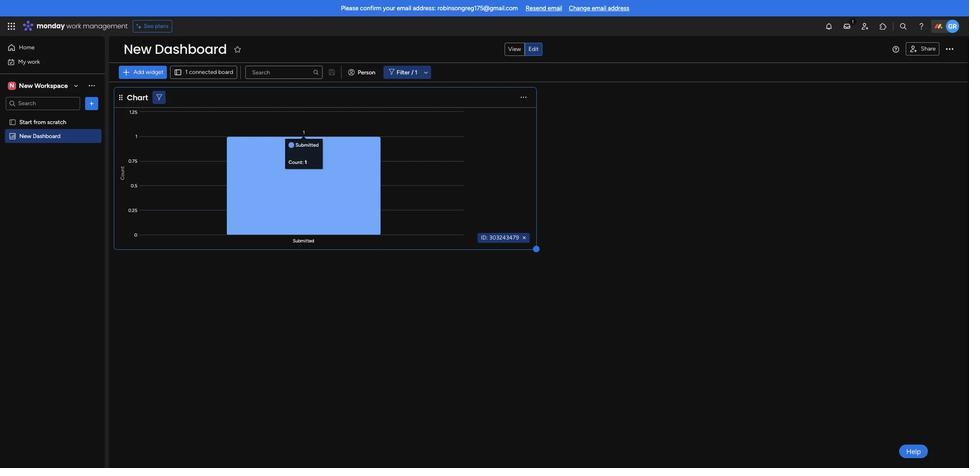 Task type: vqa. For each thing, say whether or not it's contained in the screenshot.
bottom +
no



Task type: locate. For each thing, give the bounding box(es) containing it.
please confirm your email address: robinsongreg175@gmail.com
[[341, 5, 518, 12]]

address:
[[413, 5, 436, 12]]

1 horizontal spatial dashboard
[[155, 40, 227, 58]]

2 horizontal spatial email
[[592, 5, 607, 12]]

email right your
[[397, 5, 412, 12]]

new dashboard down plans
[[124, 40, 227, 58]]

my
[[18, 58, 26, 65]]

new right the public dashboard icon
[[19, 133, 31, 140]]

resend
[[526, 5, 547, 12]]

None search field
[[245, 66, 323, 79]]

new dashboard banner
[[109, 36, 970, 82]]

1 horizontal spatial 1
[[415, 69, 418, 76]]

0 horizontal spatial dashboard
[[33, 133, 61, 140]]

email right change
[[592, 5, 607, 12]]

work for my
[[27, 58, 40, 65]]

1 vertical spatial new
[[19, 82, 33, 89]]

1 vertical spatial dashboard
[[33, 133, 61, 140]]

1 horizontal spatial email
[[548, 5, 563, 12]]

dashboard down start from scratch
[[33, 133, 61, 140]]

1 inside popup button
[[185, 69, 188, 76]]

0 horizontal spatial 1
[[185, 69, 188, 76]]

display modes group
[[505, 43, 543, 56]]

arrow down image
[[421, 67, 431, 77]]

inbox image
[[843, 22, 852, 30]]

1 vertical spatial new dashboard
[[19, 133, 61, 140]]

share
[[922, 45, 936, 52]]

view button
[[505, 43, 525, 56]]

resend email
[[526, 5, 563, 12]]

dashboard inside new dashboard banner
[[155, 40, 227, 58]]

email
[[397, 5, 412, 12], [548, 5, 563, 12], [592, 5, 607, 12]]

1 left connected
[[185, 69, 188, 76]]

work right my
[[27, 58, 40, 65]]

work right monday
[[66, 21, 81, 31]]

options image
[[88, 99, 96, 108]]

share button
[[906, 42, 940, 56]]

work
[[66, 21, 81, 31], [27, 58, 40, 65]]

see plans
[[144, 23, 169, 30]]

email right the resend
[[548, 5, 563, 12]]

connected
[[189, 69, 217, 76]]

new dashboard inside banner
[[124, 40, 227, 58]]

email for change email address
[[592, 5, 607, 12]]

new workspace
[[19, 82, 68, 89]]

new dashboard
[[124, 40, 227, 58], [19, 133, 61, 140]]

1 right '/'
[[415, 69, 418, 76]]

dapulse drag handle 3 image
[[119, 94, 123, 101]]

0 horizontal spatial new dashboard
[[19, 133, 61, 140]]

management
[[83, 21, 128, 31]]

help
[[907, 448, 922, 456]]

dashboard
[[155, 40, 227, 58], [33, 133, 61, 140]]

new for workspace icon
[[19, 82, 33, 89]]

filter
[[397, 69, 410, 76]]

1 vertical spatial work
[[27, 58, 40, 65]]

workspace
[[34, 82, 68, 89]]

1 connected board button
[[170, 66, 237, 79]]

address
[[608, 5, 630, 12]]

new inside workspace selection element
[[19, 82, 33, 89]]

new up add
[[124, 40, 152, 58]]

new
[[124, 40, 152, 58], [19, 82, 33, 89], [19, 133, 31, 140]]

3 email from the left
[[592, 5, 607, 12]]

0 vertical spatial new dashboard
[[124, 40, 227, 58]]

add to favorites image
[[234, 45, 242, 53]]

1 horizontal spatial work
[[66, 21, 81, 31]]

1 horizontal spatial new dashboard
[[124, 40, 227, 58]]

new dashboard down the from at the top left
[[19, 133, 61, 140]]

public dashboard image
[[9, 132, 16, 140]]

1 1 from the left
[[185, 69, 188, 76]]

add widget button
[[119, 66, 167, 79]]

select product image
[[7, 22, 16, 30]]

please
[[341, 5, 359, 12]]

New Dashboard field
[[122, 40, 229, 58]]

new inside list box
[[19, 133, 31, 140]]

2 vertical spatial new
[[19, 133, 31, 140]]

0 vertical spatial work
[[66, 21, 81, 31]]

Search in workspace field
[[17, 99, 69, 108]]

2 email from the left
[[548, 5, 563, 12]]

confirm
[[360, 5, 382, 12]]

0 horizontal spatial email
[[397, 5, 412, 12]]

option
[[0, 115, 105, 116]]

1
[[185, 69, 188, 76], [415, 69, 418, 76]]

new right n
[[19, 82, 33, 89]]

work inside button
[[27, 58, 40, 65]]

apps image
[[880, 22, 888, 30]]

email for resend email
[[548, 5, 563, 12]]

person
[[358, 69, 376, 76]]

0 horizontal spatial work
[[27, 58, 40, 65]]

id:
[[481, 234, 488, 241]]

0 vertical spatial new
[[124, 40, 152, 58]]

dashboard up connected
[[155, 40, 227, 58]]

list box
[[0, 114, 105, 254]]

notifications image
[[825, 22, 834, 30]]

more options image
[[947, 46, 954, 53]]

0 vertical spatial dashboard
[[155, 40, 227, 58]]

list box containing start from scratch
[[0, 114, 105, 254]]



Task type: describe. For each thing, give the bounding box(es) containing it.
workspace options image
[[88, 82, 96, 90]]

more dots image
[[521, 94, 527, 101]]

2 1 from the left
[[415, 69, 418, 76]]

resend email link
[[526, 5, 563, 12]]

chart
[[127, 92, 148, 103]]

home button
[[5, 41, 88, 54]]

edit
[[529, 46, 539, 53]]

id: 303243479 element
[[478, 233, 530, 243]]

workspace selection element
[[8, 81, 69, 91]]

your
[[383, 5, 396, 12]]

dashboard inside list box
[[33, 133, 61, 140]]

my work button
[[5, 55, 88, 68]]

change email address link
[[569, 5, 630, 12]]

change
[[569, 5, 591, 12]]

Filter dashboard by text search field
[[245, 66, 323, 79]]

work for monday
[[66, 21, 81, 31]]

board
[[218, 69, 233, 76]]

see plans button
[[133, 20, 172, 32]]

search everything image
[[900, 22, 908, 30]]

scratch
[[47, 119, 66, 126]]

new inside banner
[[124, 40, 152, 58]]

home
[[19, 44, 35, 51]]

1 email from the left
[[397, 5, 412, 12]]

add widget
[[134, 69, 164, 76]]

edit button
[[525, 43, 543, 56]]

new for the public dashboard icon
[[19, 133, 31, 140]]

person button
[[345, 66, 381, 79]]

workspace image
[[8, 81, 16, 90]]

search image
[[313, 69, 319, 76]]

monday
[[37, 21, 65, 31]]

monday work management
[[37, 21, 128, 31]]

public board image
[[9, 118, 16, 126]]

help image
[[918, 22, 926, 30]]

change email address
[[569, 5, 630, 12]]

view
[[509, 46, 521, 53]]

my work
[[18, 58, 40, 65]]

invite members image
[[862, 22, 870, 30]]

1 image
[[850, 17, 857, 26]]

remove image
[[521, 235, 528, 241]]

id: 303243479
[[481, 234, 519, 241]]

1 connected board
[[185, 69, 233, 76]]

widget
[[146, 69, 164, 76]]

robinsongreg175@gmail.com
[[438, 5, 518, 12]]

start
[[19, 119, 32, 126]]

start from scratch
[[19, 119, 66, 126]]

add
[[134, 69, 144, 76]]

menu image
[[893, 46, 900, 53]]

greg robinson image
[[947, 20, 960, 33]]

v2 funnel image
[[157, 94, 162, 101]]

new dashboard inside list box
[[19, 133, 61, 140]]

plans
[[155, 23, 169, 30]]

from
[[33, 119, 46, 126]]

filter / 1
[[397, 69, 418, 76]]

n
[[10, 82, 14, 89]]

303243479
[[490, 234, 519, 241]]

none search field inside new dashboard banner
[[245, 66, 323, 79]]

see
[[144, 23, 154, 30]]

help button
[[900, 445, 929, 459]]

/
[[412, 69, 414, 76]]



